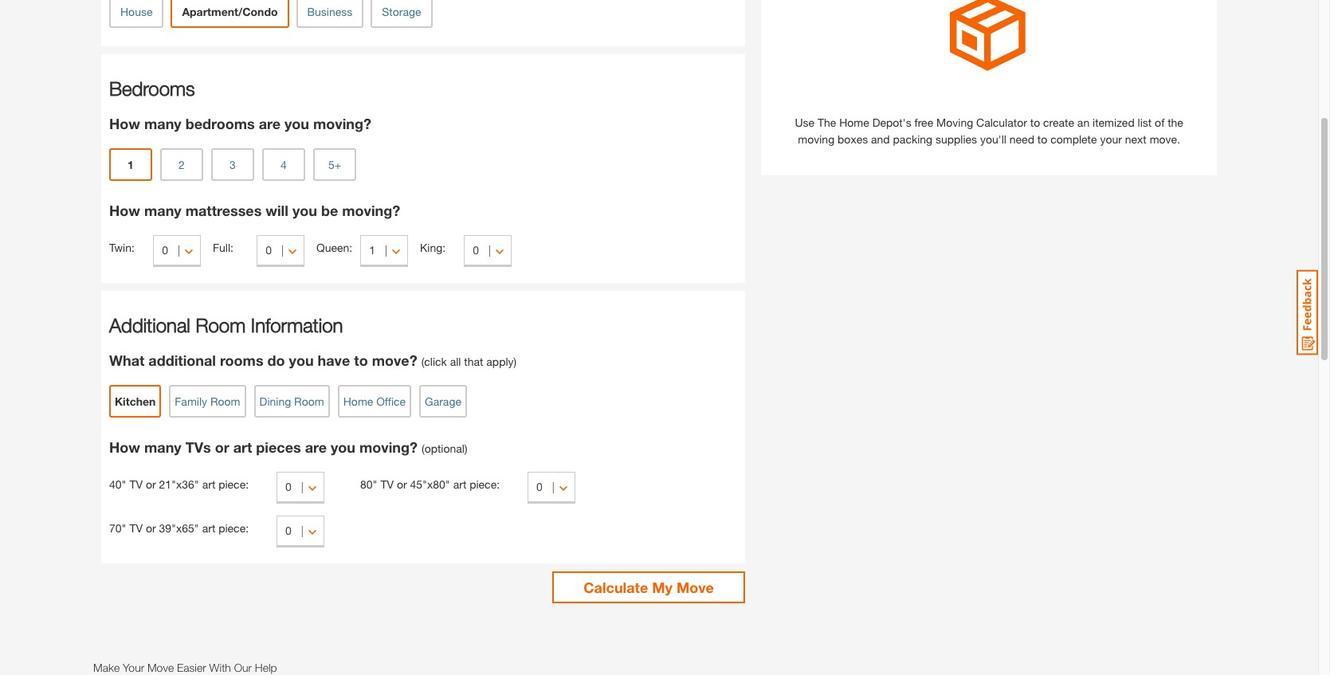 Task type: describe. For each thing, give the bounding box(es) containing it.
calculate my move
[[584, 579, 714, 596]]

queen:
[[317, 241, 353, 254]]

full:
[[213, 241, 234, 254]]

(optional)
[[422, 442, 468, 455]]

garage button
[[419, 385, 467, 418]]

piece: for 40" tv or 21"x36" art piece:
[[219, 478, 249, 491]]

tv for 80"
[[381, 478, 394, 491]]

40"
[[109, 478, 126, 491]]

calculate
[[584, 579, 648, 596]]

kitchen
[[115, 394, 156, 408]]

move for your
[[147, 661, 174, 675]]

piece: for 70" tv or 39"x65" art piece:
[[219, 521, 249, 535]]

tv for 40"
[[130, 478, 143, 491]]

1 vertical spatial 1 button
[[361, 235, 408, 267]]

70" tv or 39"x65" art piece:
[[109, 521, 249, 535]]

80"
[[360, 478, 378, 491]]

feedback link image
[[1297, 269, 1319, 356]]

of
[[1155, 116, 1165, 129]]

moving box and calculator image
[[950, 0, 1029, 74]]

piece: for 80" tv or 45"x80" art piece:
[[470, 478, 500, 491]]

many for bedrooms
[[144, 115, 182, 132]]

easier
[[177, 661, 206, 675]]

room for dining
[[294, 394, 324, 408]]

garage
[[425, 394, 462, 408]]

supplies
[[936, 132, 978, 146]]

0 button for full:
[[257, 235, 305, 267]]

storage button
[[371, 0, 433, 28]]

1 horizontal spatial 1
[[369, 243, 376, 257]]

bedrooms
[[109, 77, 195, 100]]

you for be
[[293, 202, 317, 219]]

you for have
[[289, 352, 314, 369]]

70"
[[109, 521, 126, 535]]

art for 21"x36"
[[202, 478, 216, 491]]

move for my
[[677, 579, 714, 596]]

our
[[234, 661, 252, 675]]

moving
[[937, 116, 974, 129]]

help
[[255, 661, 277, 675]]

39"x65"
[[159, 521, 199, 535]]

0 vertical spatial 1 button
[[109, 148, 152, 181]]

home inside use the home depot's free moving calculator to create an itemized list of the moving boxes and packing supplies you'll need to complete your next move.
[[840, 116, 870, 129]]

5+ button
[[313, 148, 356, 181]]

will
[[266, 202, 289, 219]]

how for how many mattresses will you be moving?
[[109, 202, 140, 219]]

packing
[[893, 132, 933, 146]]

free
[[915, 116, 934, 129]]

home inside button
[[343, 394, 373, 408]]

4
[[281, 157, 287, 171]]

make your move easier with our help
[[93, 661, 277, 675]]

0 button for 70" tv or 39"x65" art piece:
[[277, 516, 324, 548]]

apply)
[[487, 355, 517, 368]]

business
[[307, 4, 353, 18]]

2 vertical spatial to
[[354, 352, 368, 369]]

family
[[175, 394, 207, 408]]

make
[[93, 661, 120, 675]]

45"x80"
[[410, 478, 450, 491]]

what additional rooms do you have to move? (click all that apply)
[[109, 352, 517, 369]]

my
[[652, 579, 673, 596]]

how for how many bedrooms are you moving?
[[109, 115, 140, 132]]

or for 70" tv or 39"x65" art piece:
[[146, 521, 156, 535]]

how many mattresses will you be moving?
[[109, 202, 400, 219]]

tvs
[[185, 439, 211, 456]]

create
[[1044, 116, 1075, 129]]

2 vertical spatial moving?
[[360, 439, 418, 456]]

0 vertical spatial moving?
[[313, 115, 372, 132]]

next
[[1126, 132, 1147, 146]]

apartment/condo
[[182, 4, 278, 18]]

additional
[[109, 314, 190, 336]]

art for or
[[233, 439, 252, 456]]

do
[[268, 352, 285, 369]]

you for moving?
[[285, 115, 309, 132]]

dining room button
[[254, 385, 330, 418]]

boxes
[[838, 132, 868, 146]]

that
[[464, 355, 484, 368]]

how many bedrooms are you moving?
[[109, 115, 372, 132]]

additional room information
[[109, 314, 343, 336]]

information
[[251, 314, 343, 336]]

have
[[318, 352, 350, 369]]

5+
[[328, 157, 341, 171]]

0 vertical spatial are
[[259, 115, 281, 132]]

0 button for 80" tv or 45"x80" art piece:
[[528, 472, 575, 504]]

kitchen button
[[109, 385, 161, 418]]

0 for full:
[[266, 243, 272, 257]]

0 for twin:
[[162, 243, 168, 257]]

or right tvs at the bottom
[[215, 439, 229, 456]]

twin:
[[109, 241, 135, 254]]

many for mattresses
[[144, 202, 182, 219]]

how many tvs or art pieces are you moving? (optional)
[[109, 439, 468, 456]]

depot's
[[873, 116, 912, 129]]

room for additional
[[196, 314, 246, 336]]

business button
[[296, 0, 364, 28]]

or for 40" tv or 21"x36" art piece:
[[146, 478, 156, 491]]

1 vertical spatial moving?
[[342, 202, 400, 219]]

and
[[872, 132, 890, 146]]

an
[[1078, 116, 1090, 129]]



Task type: vqa. For each thing, say whether or not it's contained in the screenshot.
2nd 1200 from right
no



Task type: locate. For each thing, give the bounding box(es) containing it.
2 many from the top
[[144, 202, 182, 219]]

3 many from the top
[[144, 439, 182, 456]]

with
[[209, 661, 231, 675]]

move inside button
[[677, 579, 714, 596]]

1 right queen:
[[369, 243, 376, 257]]

1 vertical spatial move
[[147, 661, 174, 675]]

to right need
[[1038, 132, 1048, 146]]

you left be
[[293, 202, 317, 219]]

0 for king:
[[473, 243, 479, 257]]

house button
[[109, 0, 164, 28]]

1 horizontal spatial 1 button
[[361, 235, 408, 267]]

the
[[818, 116, 837, 129]]

itemized
[[1093, 116, 1135, 129]]

1 many from the top
[[144, 115, 182, 132]]

0 vertical spatial 1
[[128, 157, 134, 171]]

1 how from the top
[[109, 115, 140, 132]]

move.
[[1150, 132, 1181, 146]]

your
[[123, 661, 144, 675]]

family room
[[175, 394, 240, 408]]

storage
[[382, 4, 421, 18]]

use the home depot's free moving calculator to create an itemized list of the moving boxes and packing supplies you'll need to complete your next move.
[[795, 116, 1184, 146]]

you
[[285, 115, 309, 132], [293, 202, 317, 219], [289, 352, 314, 369], [331, 439, 356, 456]]

home up boxes
[[840, 116, 870, 129]]

office
[[377, 394, 406, 408]]

1 vertical spatial many
[[144, 202, 182, 219]]

room up rooms
[[196, 314, 246, 336]]

moving? up "5+" on the left top of the page
[[313, 115, 372, 132]]

0 horizontal spatial are
[[259, 115, 281, 132]]

you'll
[[981, 132, 1007, 146]]

to right have
[[354, 352, 368, 369]]

40" tv or 21"x36" art piece:
[[109, 478, 249, 491]]

you right the do
[[289, 352, 314, 369]]

move right "your"
[[147, 661, 174, 675]]

1 button left king:
[[361, 235, 408, 267]]

are right the pieces
[[305, 439, 327, 456]]

family room button
[[169, 385, 246, 418]]

piece:
[[219, 478, 249, 491], [470, 478, 500, 491], [219, 521, 249, 535]]

additional
[[149, 352, 216, 369]]

room right dining
[[294, 394, 324, 408]]

or left 45"x80"
[[397, 478, 407, 491]]

80" tv or 45"x80" art piece:
[[360, 478, 500, 491]]

0 button for 40" tv or 21"x36" art piece:
[[277, 472, 324, 504]]

2 vertical spatial how
[[109, 439, 140, 456]]

0 horizontal spatial 1 button
[[109, 148, 152, 181]]

house
[[120, 4, 153, 18]]

art right 21"x36"
[[202, 478, 216, 491]]

1 left 2
[[128, 157, 134, 171]]

are up 4 button
[[259, 115, 281, 132]]

0 vertical spatial many
[[144, 115, 182, 132]]

pieces
[[256, 439, 301, 456]]

apartment/condo button
[[171, 0, 289, 28]]

how up 40" on the bottom
[[109, 439, 140, 456]]

0 vertical spatial how
[[109, 115, 140, 132]]

moving? right be
[[342, 202, 400, 219]]

move
[[677, 579, 714, 596], [147, 661, 174, 675]]

moving
[[798, 132, 835, 146]]

1 vertical spatial are
[[305, 439, 327, 456]]

the
[[1168, 116, 1184, 129]]

to
[[1031, 116, 1041, 129], [1038, 132, 1048, 146], [354, 352, 368, 369]]

1 horizontal spatial are
[[305, 439, 327, 456]]

use
[[795, 116, 815, 129]]

0 button
[[153, 235, 201, 267], [257, 235, 305, 267], [464, 235, 512, 267], [277, 472, 324, 504], [528, 472, 575, 504], [277, 516, 324, 548]]

how
[[109, 115, 140, 132], [109, 202, 140, 219], [109, 439, 140, 456]]

0 vertical spatial move
[[677, 579, 714, 596]]

2 how from the top
[[109, 202, 140, 219]]

what
[[109, 352, 145, 369]]

0 vertical spatial home
[[840, 116, 870, 129]]

1 vertical spatial how
[[109, 202, 140, 219]]

1 horizontal spatial home
[[840, 116, 870, 129]]

many
[[144, 115, 182, 132], [144, 202, 182, 219], [144, 439, 182, 456]]

2
[[179, 157, 185, 171]]

piece: right 39"x65"
[[219, 521, 249, 535]]

tv
[[130, 478, 143, 491], [381, 478, 394, 491], [130, 521, 143, 535]]

0 for 40" tv or 21"x36" art piece:
[[285, 480, 292, 494]]

be
[[321, 202, 338, 219]]

1 vertical spatial home
[[343, 394, 373, 408]]

art right 39"x65"
[[202, 521, 216, 535]]

many for tvs
[[144, 439, 182, 456]]

0 button for king:
[[464, 235, 512, 267]]

art right 45"x80"
[[453, 478, 467, 491]]

tv right 70"
[[130, 521, 143, 535]]

0 horizontal spatial move
[[147, 661, 174, 675]]

or for 80" tv or 45"x80" art piece:
[[397, 478, 407, 491]]

piece: right 45"x80"
[[470, 478, 500, 491]]

0 for 80" tv or 45"x80" art piece:
[[537, 480, 543, 494]]

your
[[1101, 132, 1123, 146]]

home
[[840, 116, 870, 129], [343, 394, 373, 408]]

0 for 70" tv or 39"x65" art piece:
[[285, 524, 292, 537]]

0 horizontal spatial 1
[[128, 157, 134, 171]]

or left 39"x65"
[[146, 521, 156, 535]]

moving?
[[313, 115, 372, 132], [342, 202, 400, 219], [360, 439, 418, 456]]

3 button
[[211, 148, 254, 181]]

all
[[450, 355, 461, 368]]

room for family
[[210, 394, 240, 408]]

1 button left 2
[[109, 148, 152, 181]]

or left 21"x36"
[[146, 478, 156, 491]]

tv right 80"
[[381, 478, 394, 491]]

bedrooms
[[185, 115, 255, 132]]

many left tvs at the bottom
[[144, 439, 182, 456]]

4 button
[[262, 148, 305, 181]]

need
[[1010, 132, 1035, 146]]

list
[[1138, 116, 1152, 129]]

tv right 40" on the bottom
[[130, 478, 143, 491]]

2 button
[[160, 148, 203, 181]]

calculate my move button
[[552, 572, 746, 604]]

0 button for twin:
[[153, 235, 201, 267]]

piece: right 21"x36"
[[219, 478, 249, 491]]

mattresses
[[185, 202, 262, 219]]

art for 39"x65"
[[202, 521, 216, 535]]

how down bedrooms
[[109, 115, 140, 132]]

0
[[162, 243, 168, 257], [266, 243, 272, 257], [473, 243, 479, 257], [285, 480, 292, 494], [537, 480, 543, 494], [285, 524, 292, 537]]

king:
[[420, 241, 446, 254]]

3
[[230, 157, 236, 171]]

home left office
[[343, 394, 373, 408]]

calculator
[[977, 116, 1028, 129]]

or
[[215, 439, 229, 456], [146, 478, 156, 491], [397, 478, 407, 491], [146, 521, 156, 535]]

move?
[[372, 352, 418, 369]]

art left the pieces
[[233, 439, 252, 456]]

dining room
[[260, 394, 324, 408]]

dining
[[260, 394, 291, 408]]

complete
[[1051, 132, 1098, 146]]

many down 2 'button'
[[144, 202, 182, 219]]

1 vertical spatial to
[[1038, 132, 1048, 146]]

room right family
[[210, 394, 240, 408]]

1
[[128, 157, 134, 171], [369, 243, 376, 257]]

21"x36"
[[159, 478, 199, 491]]

many down bedrooms
[[144, 115, 182, 132]]

how up twin:
[[109, 202, 140, 219]]

are
[[259, 115, 281, 132], [305, 439, 327, 456]]

tv for 70"
[[130, 521, 143, 535]]

1 vertical spatial 1
[[369, 243, 376, 257]]

(click
[[422, 355, 447, 368]]

art
[[233, 439, 252, 456], [202, 478, 216, 491], [453, 478, 467, 491], [202, 521, 216, 535]]

move right my
[[677, 579, 714, 596]]

home office button
[[338, 385, 411, 418]]

1 horizontal spatial move
[[677, 579, 714, 596]]

to up need
[[1031, 116, 1041, 129]]

you down the home office button
[[331, 439, 356, 456]]

2 vertical spatial many
[[144, 439, 182, 456]]

0 vertical spatial to
[[1031, 116, 1041, 129]]

home office
[[343, 394, 406, 408]]

rooms
[[220, 352, 264, 369]]

moving? up 80"
[[360, 439, 418, 456]]

art for 45"x80"
[[453, 478, 467, 491]]

you up 4
[[285, 115, 309, 132]]

0 horizontal spatial home
[[343, 394, 373, 408]]

3 how from the top
[[109, 439, 140, 456]]



